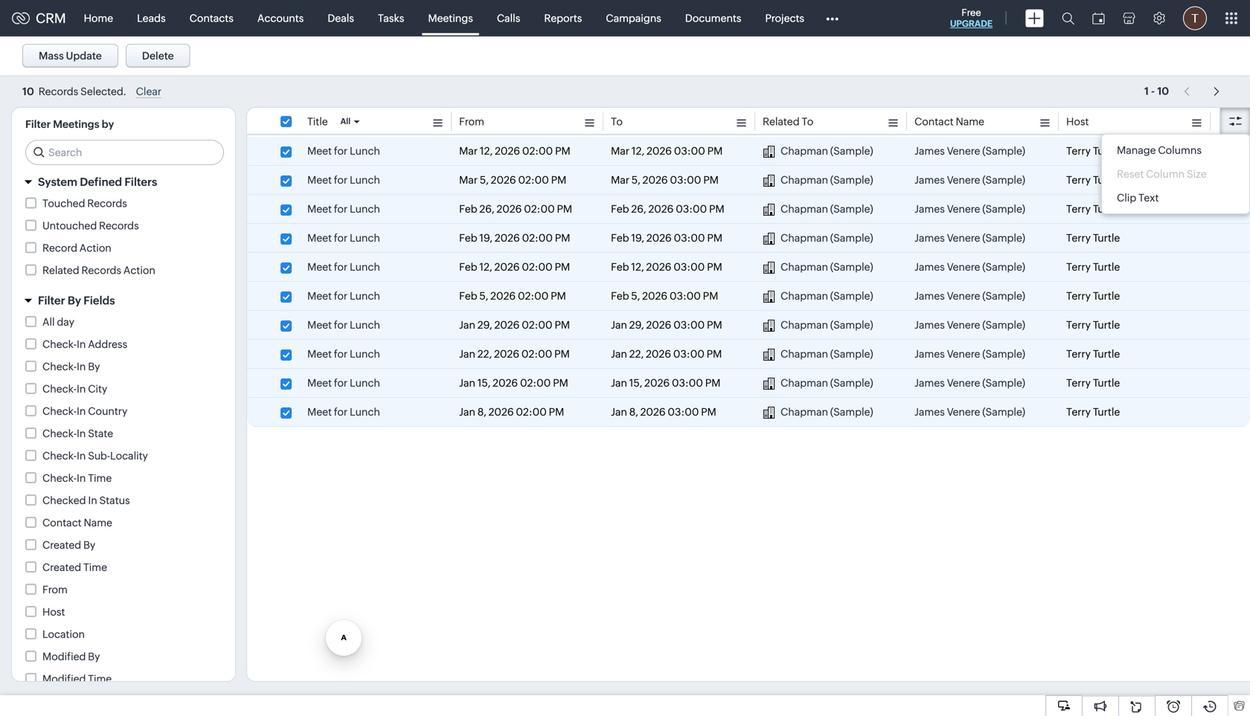 Task type: locate. For each thing, give the bounding box(es) containing it.
1
[[1145, 85, 1149, 97], [1145, 86, 1149, 98]]

8 lunch from the top
[[350, 348, 380, 360]]

in for city
[[77, 383, 86, 395]]

by up day
[[68, 294, 81, 307]]

mass
[[39, 50, 64, 62]]

2 turtle from the top
[[1093, 174, 1120, 186]]

turtle for feb 19, 2026 03:00 pm
[[1093, 232, 1120, 244]]

james venere (sample) link for jan 8, 2026 03:00 pm
[[915, 405, 1026, 420]]

9 chapman (sample) link from the top
[[763, 376, 873, 391]]

meetings
[[428, 12, 473, 24], [53, 118, 99, 130]]

related
[[763, 116, 800, 128], [42, 265, 79, 277]]

2 vertical spatial time
[[88, 674, 112, 686]]

jan down "feb 5, 2026 03:00 pm"
[[611, 319, 627, 331]]

james venere (sample) link for feb 19, 2026 03:00 pm
[[915, 231, 1026, 246]]

james venere (sample) for mar 12, 2026 03:00 pm
[[915, 145, 1026, 157]]

9 terry from the top
[[1067, 377, 1091, 389]]

8 venere from the top
[[947, 348, 981, 360]]

1 vertical spatial contact
[[42, 517, 82, 529]]

modified down 'location' at the bottom left of page
[[42, 651, 86, 663]]

in left city
[[77, 383, 86, 395]]

pm for mar 12, 2026 02:00 pm
[[555, 145, 571, 157]]

untouched records
[[42, 220, 139, 232]]

for for jan 8, 2026 02:00 pm
[[334, 406, 348, 418]]

0 vertical spatial related
[[763, 116, 800, 128]]

0 horizontal spatial 8,
[[478, 406, 487, 418]]

sub-
[[88, 450, 110, 462]]

pm down feb 26, 2026 02:00 pm
[[555, 232, 570, 244]]

feb
[[459, 203, 477, 215], [611, 203, 629, 215], [459, 232, 477, 244], [611, 232, 629, 244], [459, 261, 477, 273], [611, 261, 629, 273], [459, 290, 477, 302], [611, 290, 629, 302]]

0 horizontal spatial contact
[[42, 517, 82, 529]]

1 horizontal spatial meetings
[[428, 12, 473, 24]]

4 terry turtle from the top
[[1067, 232, 1120, 244]]

1 terry from the top
[[1067, 145, 1091, 157]]

15, up jan 8, 2026 03:00 pm
[[629, 377, 643, 389]]

3 james venere (sample) link from the top
[[915, 202, 1026, 217]]

5 meet for lunch link from the top
[[307, 260, 380, 275]]

19, up feb 12, 2026 02:00 pm
[[480, 232, 493, 244]]

lunch for feb 5, 2026 02:00 pm
[[350, 290, 380, 302]]

02:00
[[522, 145, 553, 157], [518, 174, 549, 186], [524, 203, 555, 215], [522, 232, 553, 244], [522, 261, 553, 273], [518, 290, 549, 302], [522, 319, 553, 331], [522, 348, 552, 360], [520, 377, 551, 389], [516, 406, 547, 418]]

4 chapman from the top
[[781, 232, 828, 244]]

02:00 down feb 12, 2026 02:00 pm
[[518, 290, 549, 302]]

chapman (sample) link for jan 29, 2026 03:00 pm
[[763, 318, 873, 333]]

2 meet from the top
[[307, 174, 332, 186]]

1 modified from the top
[[42, 651, 86, 663]]

10 chapman (sample) link from the top
[[763, 405, 873, 420]]

5 chapman (sample) link from the top
[[763, 260, 873, 275]]

03:00
[[674, 145, 705, 157], [670, 174, 701, 186], [676, 203, 707, 215], [674, 232, 705, 244], [674, 261, 705, 273], [670, 290, 701, 302], [674, 319, 705, 331], [673, 348, 705, 360], [672, 377, 703, 389], [668, 406, 699, 418]]

9 terry turtle from the top
[[1067, 377, 1120, 389]]

1 vertical spatial filter
[[38, 294, 65, 307]]

15, up jan 8, 2026 02:00 pm on the left of the page
[[478, 377, 491, 389]]

pm up mar 5, 2026 02:00 pm
[[555, 145, 571, 157]]

records
[[87, 198, 127, 210], [99, 220, 139, 232], [81, 265, 121, 277]]

1 vertical spatial modified
[[42, 674, 86, 686]]

2 james venere (sample) link from the top
[[915, 173, 1026, 188]]

9 james venere (sample) link from the top
[[915, 376, 1026, 391]]

2026 up feb 5, 2026 02:00 pm
[[495, 261, 520, 273]]

2 chapman (sample) link from the top
[[763, 173, 873, 188]]

for for jan 29, 2026 02:00 pm
[[334, 319, 348, 331]]

1 vertical spatial contact name
[[42, 517, 112, 529]]

02:00 down jan 15, 2026 02:00 pm
[[516, 406, 547, 418]]

0 vertical spatial host
[[1067, 116, 1089, 128]]

1 22, from the left
[[478, 348, 492, 360]]

3 check- from the top
[[42, 383, 77, 395]]

by for modified
[[88, 651, 100, 663]]

meetings link
[[416, 0, 485, 36]]

time down modified by
[[88, 674, 112, 686]]

contact
[[915, 116, 954, 128], [42, 517, 82, 529]]

crm
[[36, 11, 66, 26]]

10 james venere (sample) from the top
[[915, 406, 1026, 418]]

filter inside dropdown button
[[38, 294, 65, 307]]

03:00 down jan 15, 2026 03:00 pm
[[668, 406, 699, 418]]

name
[[956, 116, 985, 128], [84, 517, 112, 529]]

8 terry from the top
[[1067, 348, 1091, 360]]

james venere (sample) for jan 29, 2026 03:00 pm
[[915, 319, 1026, 331]]

1 horizontal spatial 15,
[[629, 377, 643, 389]]

pm down the feb 26, 2026 03:00 pm
[[707, 232, 723, 244]]

meetings inside meetings link
[[428, 12, 473, 24]]

03:00 up the feb 26, 2026 03:00 pm
[[670, 174, 701, 186]]

james venere (sample) link for jan 22, 2026 03:00 pm
[[915, 347, 1026, 362]]

meet for feb 12, 2026 02:00 pm
[[307, 261, 332, 273]]

4 check- from the top
[[42, 406, 77, 418]]

in up check-in state
[[77, 406, 86, 418]]

0 horizontal spatial related
[[42, 265, 79, 277]]

row group
[[247, 137, 1250, 427]]

0 horizontal spatial 29,
[[478, 319, 492, 331]]

2 1 - 10 from the top
[[1145, 86, 1169, 98]]

2 james from the top
[[915, 174, 945, 186]]

pm up feb 19, 2026 02:00 pm
[[557, 203, 572, 215]]

chapman (sample) for jan 29, 2026 03:00 pm
[[781, 319, 873, 331]]

2026 down mar 5, 2026 03:00 pm
[[649, 203, 674, 215]]

6 chapman from the top
[[781, 290, 828, 302]]

0 horizontal spatial all
[[42, 316, 55, 328]]

4 turtle from the top
[[1093, 232, 1120, 244]]

2 terry turtle from the top
[[1067, 174, 1120, 186]]

lunch for mar 5, 2026 02:00 pm
[[350, 174, 380, 186]]

venere for jan 15, 2026 03:00 pm
[[947, 377, 981, 389]]

check- down all day
[[42, 339, 77, 351]]

contact name
[[915, 116, 985, 128], [42, 517, 112, 529]]

10 james venere (sample) link from the top
[[915, 405, 1026, 420]]

feb up feb 12, 2026 02:00 pm
[[459, 232, 477, 244]]

6 james venere (sample) link from the top
[[915, 289, 1026, 304]]

for
[[334, 145, 348, 157], [334, 174, 348, 186], [334, 203, 348, 215], [334, 232, 348, 244], [334, 261, 348, 273], [334, 290, 348, 302], [334, 319, 348, 331], [334, 348, 348, 360], [334, 377, 348, 389], [334, 406, 348, 418]]

4 meet from the top
[[307, 232, 332, 244]]

29,
[[478, 319, 492, 331], [629, 319, 644, 331]]

in left sub-
[[77, 450, 86, 462]]

calendar image
[[1093, 12, 1105, 24]]

jan down jan 15, 2026 02:00 pm
[[459, 406, 476, 418]]

4 for from the top
[[334, 232, 348, 244]]

terry for feb 26, 2026 03:00 pm
[[1067, 203, 1091, 215]]

modified for modified time
[[42, 674, 86, 686]]

9 james from the top
[[915, 377, 945, 389]]

title
[[307, 116, 328, 128]]

5 terry from the top
[[1067, 261, 1091, 273]]

2 to from the left
[[802, 116, 814, 128]]

2 15, from the left
[[629, 377, 643, 389]]

1 james from the top
[[915, 145, 945, 157]]

5, up jan 29, 2026 02:00 pm at the left top
[[480, 290, 488, 302]]

created
[[42, 540, 81, 552], [42, 562, 81, 574]]

0 vertical spatial contact name
[[915, 116, 985, 128]]

james for feb 5, 2026 03:00 pm
[[915, 290, 945, 302]]

mass update button
[[22, 44, 118, 68]]

6 chapman (sample) link from the top
[[763, 289, 873, 304]]

03:00 for feb 26, 2026 03:00 pm
[[676, 203, 707, 215]]

1 horizontal spatial to
[[802, 116, 814, 128]]

meet for lunch link for feb 19, 2026 02:00 pm
[[307, 231, 380, 246]]

10 chapman from the top
[[781, 406, 828, 418]]

1 26, from the left
[[480, 203, 495, 215]]

feb 12, 2026 03:00 pm
[[611, 261, 723, 273]]

8, down jan 15, 2026 03:00 pm
[[629, 406, 638, 418]]

03:00 down jan 22, 2026 03:00 pm
[[672, 377, 703, 389]]

check- down the check-in city
[[42, 406, 77, 418]]

2026 down feb 5, 2026 02:00 pm
[[494, 319, 520, 331]]

15, for jan 15, 2026 03:00 pm
[[629, 377, 643, 389]]

5, down mar 12, 2026 02:00 pm
[[480, 174, 489, 186]]

feb up feb 5, 2026 02:00 pm
[[459, 261, 477, 273]]

6 meet for lunch from the top
[[307, 290, 380, 302]]

feb up jan 29, 2026 03:00 pm
[[611, 290, 629, 302]]

filters
[[125, 176, 157, 189]]

2026 up jan 29, 2026 02:00 pm at the left top
[[491, 290, 516, 302]]

jan
[[459, 319, 476, 331], [611, 319, 627, 331], [459, 348, 476, 360], [611, 348, 627, 360], [459, 377, 476, 389], [611, 377, 627, 389], [459, 406, 476, 418], [611, 406, 627, 418]]

2026 up mar 5, 2026 03:00 pm
[[647, 145, 672, 157]]

8 chapman (sample) link from the top
[[763, 347, 873, 362]]

in up check-in by
[[77, 339, 86, 351]]

feb down mar 5, 2026 03:00 pm
[[611, 203, 629, 215]]

1 chapman (sample) link from the top
[[763, 144, 873, 159]]

5 for from the top
[[334, 261, 348, 273]]

0 horizontal spatial contact name
[[42, 517, 112, 529]]

pm up feb 26, 2026 02:00 pm
[[551, 174, 567, 186]]

1 horizontal spatial related
[[763, 116, 800, 128]]

check- for check-in city
[[42, 383, 77, 395]]

12, up mar 5, 2026 03:00 pm
[[632, 145, 645, 157]]

venere
[[947, 145, 981, 157], [947, 174, 981, 186], [947, 203, 981, 215], [947, 232, 981, 244], [947, 261, 981, 273], [947, 290, 981, 302], [947, 319, 981, 331], [947, 348, 981, 360], [947, 377, 981, 389], [947, 406, 981, 418]]

campaigns
[[606, 12, 662, 24]]

pm for jan 29, 2026 02:00 pm
[[555, 319, 570, 331]]

2026 for jan 29, 2026 02:00 pm
[[494, 319, 520, 331]]

venere for jan 22, 2026 03:00 pm
[[947, 348, 981, 360]]

10 meet for lunch from the top
[[307, 406, 380, 418]]

2026 up jan 15, 2026 03:00 pm
[[646, 348, 671, 360]]

0 horizontal spatial name
[[84, 517, 112, 529]]

03:00 down the feb 26, 2026 03:00 pm
[[674, 232, 705, 244]]

0 horizontal spatial meetings
[[53, 118, 99, 130]]

1 horizontal spatial action
[[123, 265, 155, 277]]

8,
[[478, 406, 487, 418], [629, 406, 638, 418]]

1 horizontal spatial 8,
[[629, 406, 638, 418]]

james venere (sample) link for feb 26, 2026 03:00 pm
[[915, 202, 1026, 217]]

1 horizontal spatial 26,
[[631, 203, 646, 215]]

venere for jan 29, 2026 03:00 pm
[[947, 319, 981, 331]]

02:00 up jan 22, 2026 02:00 pm
[[522, 319, 553, 331]]

2026 for jan 15, 2026 02:00 pm
[[493, 377, 518, 389]]

james for mar 5, 2026 03:00 pm
[[915, 174, 945, 186]]

1 meet for lunch link from the top
[[307, 144, 380, 159]]

19, up feb 12, 2026 03:00 pm
[[631, 232, 644, 244]]

0 horizontal spatial action
[[79, 242, 111, 254]]

2 26, from the left
[[631, 203, 646, 215]]

filter
[[25, 118, 51, 130], [38, 294, 65, 307]]

check- down check-in by
[[42, 383, 77, 395]]

chapman (sample) for jan 8, 2026 03:00 pm
[[781, 406, 873, 418]]

0 vertical spatial time
[[88, 473, 112, 485]]

feb for feb 19, 2026 02:00 pm
[[459, 232, 477, 244]]

10 venere from the top
[[947, 406, 981, 418]]

8 meet from the top
[[307, 348, 332, 360]]

0 vertical spatial created
[[42, 540, 81, 552]]

feb 19, 2026 02:00 pm
[[459, 232, 570, 244]]

chapman (sample) for jan 22, 2026 03:00 pm
[[781, 348, 873, 360]]

mar for mar 5, 2026 02:00 pm
[[459, 174, 478, 186]]

records up fields
[[81, 265, 121, 277]]

check- for check-in country
[[42, 406, 77, 418]]

12, for feb 12, 2026 02:00 pm
[[480, 261, 492, 273]]

1 james venere (sample) link from the top
[[915, 144, 1026, 159]]

meet for lunch
[[307, 145, 380, 157], [307, 174, 380, 186], [307, 203, 380, 215], [307, 232, 380, 244], [307, 261, 380, 273], [307, 290, 380, 302], [307, 319, 380, 331], [307, 348, 380, 360], [307, 377, 380, 389], [307, 406, 380, 418]]

1 horizontal spatial host
[[1067, 116, 1089, 128]]

9 chapman from the top
[[781, 377, 828, 389]]

2 james venere (sample) from the top
[[915, 174, 1026, 186]]

2026 down "feb 5, 2026 03:00 pm"
[[646, 319, 672, 331]]

6 meet for lunch link from the top
[[307, 289, 380, 304]]

modified down modified by
[[42, 674, 86, 686]]

jan up jan 15, 2026 02:00 pm
[[459, 348, 476, 360]]

chapman for jan 29, 2026 03:00 pm
[[781, 319, 828, 331]]

1 horizontal spatial 22,
[[629, 348, 644, 360]]

5 terry turtle from the top
[[1067, 261, 1120, 273]]

7 meet from the top
[[307, 319, 332, 331]]

1 - 10
[[1145, 85, 1169, 97], [1145, 86, 1169, 98]]

meet for feb 26, 2026 02:00 pm
[[307, 203, 332, 215]]

in for address
[[77, 339, 86, 351]]

chapman for mar 5, 2026 03:00 pm
[[781, 174, 828, 186]]

0 vertical spatial from
[[459, 116, 484, 128]]

mar down mar 12, 2026 03:00 pm
[[611, 174, 630, 186]]

0 horizontal spatial 22,
[[478, 348, 492, 360]]

7 venere from the top
[[947, 319, 981, 331]]

feb down mar 5, 2026 02:00 pm
[[459, 203, 477, 215]]

12, for mar 12, 2026 03:00 pm
[[632, 145, 645, 157]]

check- up the check-in city
[[42, 361, 77, 373]]

2026 up feb 12, 2026 02:00 pm
[[495, 232, 520, 244]]

all right title
[[341, 117, 351, 126]]

2 meet for lunch from the top
[[307, 174, 380, 186]]

terry turtle
[[1067, 145, 1120, 157], [1067, 174, 1120, 186], [1067, 203, 1120, 215], [1067, 232, 1120, 244], [1067, 261, 1120, 273], [1067, 290, 1120, 302], [1067, 319, 1120, 331], [1067, 348, 1120, 360], [1067, 377, 1120, 389], [1067, 406, 1120, 418]]

feb up "feb 5, 2026 03:00 pm"
[[611, 261, 629, 273]]

by up city
[[88, 361, 100, 373]]

0 horizontal spatial host
[[42, 607, 65, 619]]

03:00 for mar 5, 2026 03:00 pm
[[670, 174, 701, 186]]

pm down feb 19, 2026 02:00 pm
[[555, 261, 570, 273]]

mass update
[[39, 50, 102, 62]]

03:00 for jan 29, 2026 03:00 pm
[[674, 319, 705, 331]]

10 meet for lunch link from the top
[[307, 405, 380, 420]]

26, down mar 5, 2026 02:00 pm
[[480, 203, 495, 215]]

02:00 for jan 22, 2026 02:00 pm
[[522, 348, 552, 360]]

chapman (sample) link for mar 5, 2026 03:00 pm
[[763, 173, 873, 188]]

mar down mar 12, 2026 02:00 pm
[[459, 174, 478, 186]]

lunch for feb 12, 2026 02:00 pm
[[350, 261, 380, 273]]

0 horizontal spatial 15,
[[478, 377, 491, 389]]

1 meet from the top
[[307, 145, 332, 157]]

22,
[[478, 348, 492, 360], [629, 348, 644, 360]]

29, down "feb 5, 2026 03:00 pm"
[[629, 319, 644, 331]]

1 james venere (sample) from the top
[[915, 145, 1026, 157]]

in left state
[[77, 428, 86, 440]]

by for created
[[83, 540, 95, 552]]

26, down mar 5, 2026 03:00 pm
[[631, 203, 646, 215]]

terry for jan 22, 2026 03:00 pm
[[1067, 348, 1091, 360]]

venere for feb 19, 2026 03:00 pm
[[947, 232, 981, 244]]

pm down jan 29, 2026 02:00 pm at the left top
[[555, 348, 570, 360]]

2 vertical spatial records
[[81, 265, 121, 277]]

02:00 for feb 26, 2026 02:00 pm
[[524, 203, 555, 215]]

1 meet for lunch from the top
[[307, 145, 380, 157]]

2026 up jan 15, 2026 02:00 pm
[[494, 348, 520, 360]]

by for filter
[[68, 294, 81, 307]]

meetings left the "calls" "link"
[[428, 12, 473, 24]]

0 horizontal spatial 26,
[[480, 203, 495, 215]]

pm down feb 19, 2026 03:00 pm
[[707, 261, 723, 273]]

home link
[[72, 0, 125, 36]]

in down check-in address
[[77, 361, 86, 373]]

5 lunch from the top
[[350, 261, 380, 273]]

filter for filter by fields
[[38, 294, 65, 307]]

8 james venere (sample) link from the top
[[915, 347, 1026, 362]]

jan up jan 15, 2026 03:00 pm
[[611, 348, 627, 360]]

james venere (sample) for jan 22, 2026 03:00 pm
[[915, 348, 1026, 360]]

terry turtle for jan 15, 2026 03:00 pm
[[1067, 377, 1120, 389]]

3 james from the top
[[915, 203, 945, 215]]

02:00 down jan 29, 2026 02:00 pm at the left top
[[522, 348, 552, 360]]

2 venere from the top
[[947, 174, 981, 186]]

jan up jan 8, 2026 02:00 pm on the left of the page
[[459, 377, 476, 389]]

3 venere from the top
[[947, 203, 981, 215]]

7 james venere (sample) from the top
[[915, 319, 1026, 331]]

jan for jan 22, 2026 03:00 pm
[[611, 348, 627, 360]]

check- for check-in address
[[42, 339, 77, 351]]

all for all
[[341, 117, 351, 126]]

related for related to
[[763, 116, 800, 128]]

pm down jan 29, 2026 03:00 pm
[[707, 348, 722, 360]]

mar for mar 12, 2026 02:00 pm
[[459, 145, 478, 157]]

from
[[459, 116, 484, 128], [42, 584, 68, 596]]

jan 8, 2026 03:00 pm
[[611, 406, 717, 418]]

documents link
[[673, 0, 754, 36]]

james venere (sample)
[[915, 145, 1026, 157], [915, 174, 1026, 186], [915, 203, 1026, 215], [915, 232, 1026, 244], [915, 261, 1026, 273], [915, 290, 1026, 302], [915, 319, 1026, 331], [915, 348, 1026, 360], [915, 377, 1026, 389], [915, 406, 1026, 418]]

2026 down mar 12, 2026 02:00 pm
[[491, 174, 516, 186]]

columns
[[1158, 144, 1202, 156]]

0 vertical spatial filter
[[25, 118, 51, 130]]

22, up jan 15, 2026 02:00 pm
[[478, 348, 492, 360]]

feb up jan 29, 2026 02:00 pm at the left top
[[459, 290, 477, 302]]

pm down jan 15, 2026 03:00 pm
[[701, 406, 717, 418]]

8 chapman (sample) from the top
[[781, 348, 873, 360]]

1 lunch from the top
[[350, 145, 380, 157]]

1 horizontal spatial name
[[956, 116, 985, 128]]

jan for jan 8, 2026 03:00 pm
[[611, 406, 627, 418]]

9 meet for lunch link from the top
[[307, 376, 380, 391]]

meet for mar 12, 2026 02:00 pm
[[307, 145, 332, 157]]

8 chapman from the top
[[781, 348, 828, 360]]

7 meet for lunch link from the top
[[307, 318, 380, 333]]

terry turtle for jan 22, 2026 03:00 pm
[[1067, 348, 1120, 360]]

1 horizontal spatial 19,
[[631, 232, 644, 244]]

jan 8, 2026 02:00 pm
[[459, 406, 564, 418]]

2026
[[495, 145, 520, 157], [647, 145, 672, 157], [491, 174, 516, 186], [643, 174, 668, 186], [497, 203, 522, 215], [649, 203, 674, 215], [495, 232, 520, 244], [647, 232, 672, 244], [495, 261, 520, 273], [646, 261, 672, 273], [491, 290, 516, 302], [642, 290, 668, 302], [494, 319, 520, 331], [646, 319, 672, 331], [494, 348, 520, 360], [646, 348, 671, 360], [493, 377, 518, 389], [645, 377, 670, 389], [489, 406, 514, 418], [640, 406, 666, 418]]

2026 up jan 8, 2026 03:00 pm
[[645, 377, 670, 389]]

jan for jan 29, 2026 03:00 pm
[[611, 319, 627, 331]]

manage columns
[[1117, 144, 1202, 156]]

chapman
[[781, 145, 828, 157], [781, 174, 828, 186], [781, 203, 828, 215], [781, 232, 828, 244], [781, 261, 828, 273], [781, 290, 828, 302], [781, 319, 828, 331], [781, 348, 828, 360], [781, 377, 828, 389], [781, 406, 828, 418]]

jan down jan 15, 2026 03:00 pm
[[611, 406, 627, 418]]

3 chapman (sample) from the top
[[781, 203, 873, 215]]

1 vertical spatial related
[[42, 265, 79, 277]]

02:00 up mar 5, 2026 02:00 pm
[[522, 145, 553, 157]]

03:00 up jan 22, 2026 03:00 pm
[[674, 319, 705, 331]]

1 horizontal spatial all
[[341, 117, 351, 126]]

10 lunch from the top
[[350, 406, 380, 418]]

4 terry from the top
[[1067, 232, 1091, 244]]

system defined filters button
[[12, 169, 235, 195]]

records
[[38, 86, 78, 98]]

1 vertical spatial from
[[42, 584, 68, 596]]

feb 26, 2026 02:00 pm
[[459, 203, 572, 215]]

10 terry turtle from the top
[[1067, 406, 1120, 418]]

pm up mar 5, 2026 03:00 pm
[[708, 145, 723, 157]]

Other Modules field
[[817, 6, 849, 30]]

mar up mar 5, 2026 02:00 pm
[[459, 145, 478, 157]]

0 vertical spatial meetings
[[428, 12, 473, 24]]

2 19, from the left
[[631, 232, 644, 244]]

touched records
[[42, 198, 127, 210]]

filter down records
[[25, 118, 51, 130]]

mar 5, 2026 03:00 pm
[[611, 174, 719, 186]]

all left day
[[42, 316, 55, 328]]

in left status on the bottom left of the page
[[88, 495, 97, 507]]

reports
[[544, 12, 582, 24]]

records down touched records
[[99, 220, 139, 232]]

turtle for feb 12, 2026 03:00 pm
[[1093, 261, 1120, 273]]

pm for feb 12, 2026 02:00 pm
[[555, 261, 570, 273]]

check- up checked
[[42, 473, 77, 485]]

0 horizontal spatial 19,
[[480, 232, 493, 244]]

Search text field
[[26, 141, 223, 164]]

5 james from the top
[[915, 261, 945, 273]]

5 check- from the top
[[42, 428, 77, 440]]

03:00 down jan 29, 2026 03:00 pm
[[673, 348, 705, 360]]

9 lunch from the top
[[350, 377, 380, 389]]

time down sub-
[[88, 473, 112, 485]]

2026 for feb 5, 2026 03:00 pm
[[642, 290, 668, 302]]

records down defined
[[87, 198, 127, 210]]

03:00 for jan 22, 2026 03:00 pm
[[673, 348, 705, 360]]

0 vertical spatial records
[[87, 198, 127, 210]]

26, for feb 26, 2026 03:00 pm
[[631, 203, 646, 215]]

7 check- from the top
[[42, 473, 77, 485]]

8 james from the top
[[915, 348, 945, 360]]

1 vertical spatial meetings
[[53, 118, 99, 130]]

1 vertical spatial all
[[42, 316, 55, 328]]

2026 up feb 12, 2026 03:00 pm
[[647, 232, 672, 244]]

0 vertical spatial all
[[341, 117, 351, 126]]

reports link
[[532, 0, 594, 36]]

9 james venere (sample) from the top
[[915, 377, 1026, 389]]

02:00 up feb 19, 2026 02:00 pm
[[524, 203, 555, 215]]

james venere (sample) link
[[915, 144, 1026, 159], [915, 173, 1026, 188], [915, 202, 1026, 217], [915, 231, 1026, 246], [915, 260, 1026, 275], [915, 289, 1026, 304], [915, 318, 1026, 333], [915, 347, 1026, 362], [915, 376, 1026, 391], [915, 405, 1026, 420]]

filter up all day
[[38, 294, 65, 307]]

0 vertical spatial modified
[[42, 651, 86, 663]]

2026 up jan 29, 2026 03:00 pm
[[642, 290, 668, 302]]

checked
[[42, 495, 86, 507]]

terry
[[1067, 145, 1091, 157], [1067, 174, 1091, 186], [1067, 203, 1091, 215], [1067, 232, 1091, 244], [1067, 261, 1091, 273], [1067, 290, 1091, 302], [1067, 319, 1091, 331], [1067, 348, 1091, 360], [1067, 377, 1091, 389], [1067, 406, 1091, 418]]

by inside dropdown button
[[68, 294, 81, 307]]

clip
[[1117, 192, 1137, 204]]

by up "created time"
[[83, 540, 95, 552]]

5, for feb 5, 2026 02:00 pm
[[480, 290, 488, 302]]

7 terry from the top
[[1067, 319, 1091, 331]]

7 turtle from the top
[[1093, 319, 1120, 331]]

by up modified time
[[88, 651, 100, 663]]

8, down jan 15, 2026 02:00 pm
[[478, 406, 487, 418]]

1 vertical spatial name
[[84, 517, 112, 529]]

10 terry from the top
[[1067, 406, 1091, 418]]

james venere (sample) link for mar 12, 2026 03:00 pm
[[915, 144, 1026, 159]]

02:00 for jan 8, 2026 02:00 pm
[[516, 406, 547, 418]]

6 venere from the top
[[947, 290, 981, 302]]

to
[[611, 116, 623, 128], [802, 116, 814, 128]]

1 vertical spatial records
[[99, 220, 139, 232]]

2 22, from the left
[[629, 348, 644, 360]]

02:00 down feb 26, 2026 02:00 pm
[[522, 232, 553, 244]]

1 horizontal spatial contact
[[915, 116, 954, 128]]

jan for jan 22, 2026 02:00 pm
[[459, 348, 476, 360]]

mar for mar 12, 2026 03:00 pm
[[611, 145, 630, 157]]

4 lunch from the top
[[350, 232, 380, 244]]

2 chapman from the top
[[781, 174, 828, 186]]

pm up jan 22, 2026 02:00 pm
[[555, 319, 570, 331]]

5 meet from the top
[[307, 261, 332, 273]]

1 chapman from the top
[[781, 145, 828, 157]]

0 horizontal spatial to
[[611, 116, 623, 128]]

documents
[[685, 12, 742, 24]]

check- down check-in country
[[42, 428, 77, 440]]

8 meet for lunch link from the top
[[307, 347, 380, 362]]

all day
[[42, 316, 74, 328]]

feb for feb 5, 2026 03:00 pm
[[611, 290, 629, 302]]

pm down jan 22, 2026 02:00 pm
[[553, 377, 568, 389]]

jan 22, 2026 03:00 pm
[[611, 348, 722, 360]]

3 terry turtle from the top
[[1067, 203, 1120, 215]]

19, for feb 19, 2026 03:00 pm
[[631, 232, 644, 244]]

2 meet for lunch link from the top
[[307, 173, 380, 188]]

create menu element
[[1017, 0, 1053, 36]]

check-in address
[[42, 339, 127, 351]]

james for jan 15, 2026 03:00 pm
[[915, 377, 945, 389]]

02:00 down jan 22, 2026 02:00 pm
[[520, 377, 551, 389]]

james
[[915, 145, 945, 157], [915, 174, 945, 186], [915, 203, 945, 215], [915, 232, 945, 244], [915, 261, 945, 273], [915, 290, 945, 302], [915, 319, 945, 331], [915, 348, 945, 360], [915, 377, 945, 389], [915, 406, 945, 418]]

8, for jan 8, 2026 02:00 pm
[[478, 406, 487, 418]]

1 horizontal spatial 29,
[[629, 319, 644, 331]]

mar 12, 2026 02:00 pm
[[459, 145, 571, 157]]

1 vertical spatial time
[[83, 562, 107, 574]]

record action
[[42, 242, 111, 254]]

feb for feb 26, 2026 02:00 pm
[[459, 203, 477, 215]]

2026 up jan 8, 2026 02:00 pm on the left of the page
[[493, 377, 518, 389]]

host
[[1067, 116, 1089, 128], [42, 607, 65, 619]]

delete button
[[126, 44, 190, 68]]

records for untouched
[[99, 220, 139, 232]]

modified by
[[42, 651, 100, 663]]

created down created by
[[42, 562, 81, 574]]

3 turtle from the top
[[1093, 203, 1120, 215]]

meet for lunch link for mar 12, 2026 02:00 pm
[[307, 144, 380, 159]]

1 1 - 10 from the top
[[1145, 85, 1169, 97]]

turtle
[[1093, 145, 1120, 157], [1093, 174, 1120, 186], [1093, 203, 1120, 215], [1093, 232, 1120, 244], [1093, 261, 1120, 273], [1093, 290, 1120, 302], [1093, 319, 1120, 331], [1093, 348, 1120, 360], [1093, 377, 1120, 389], [1093, 406, 1120, 418]]

for for feb 5, 2026 02:00 pm
[[334, 290, 348, 302]]

5 james venere (sample) link from the top
[[915, 260, 1026, 275]]

3 meet for lunch from the top
[[307, 203, 380, 215]]

1 vertical spatial created
[[42, 562, 81, 574]]



Task type: describe. For each thing, give the bounding box(es) containing it.
0 vertical spatial name
[[956, 116, 985, 128]]

meet for jan 22, 2026 02:00 pm
[[307, 348, 332, 360]]

filter by fields button
[[12, 288, 235, 314]]

chapman (sample) link for jan 15, 2026 03:00 pm
[[763, 376, 873, 391]]

check-in sub-locality
[[42, 450, 148, 462]]

jan 22, 2026 02:00 pm
[[459, 348, 570, 360]]

lunch for jan 22, 2026 02:00 pm
[[350, 348, 380, 360]]

contacts link
[[178, 0, 245, 36]]

terry turtle for feb 26, 2026 03:00 pm
[[1067, 203, 1120, 215]]

chapman (sample) link for feb 19, 2026 03:00 pm
[[763, 231, 873, 246]]

terry turtle for jan 29, 2026 03:00 pm
[[1067, 319, 1120, 331]]

day
[[57, 316, 74, 328]]

james venere (sample) link for mar 5, 2026 03:00 pm
[[915, 173, 1026, 188]]

jan 29, 2026 02:00 pm
[[459, 319, 570, 331]]

record
[[42, 242, 77, 254]]

terry for jan 29, 2026 03:00 pm
[[1067, 319, 1091, 331]]

untouched
[[42, 220, 97, 232]]

created time
[[42, 562, 107, 574]]

mar 12, 2026 03:00 pm
[[611, 145, 723, 157]]

upgrade
[[950, 19, 993, 29]]

create menu image
[[1026, 9, 1044, 27]]

chapman (sample) for feb 19, 2026 03:00 pm
[[781, 232, 873, 244]]

0 vertical spatial action
[[79, 242, 111, 254]]

james for jan 8, 2026 03:00 pm
[[915, 406, 945, 418]]

for for jan 22, 2026 02:00 pm
[[334, 348, 348, 360]]

1 horizontal spatial contact name
[[915, 116, 985, 128]]

free
[[962, 7, 981, 18]]

for for feb 26, 2026 02:00 pm
[[334, 203, 348, 215]]

filter meetings by
[[25, 118, 114, 130]]

free upgrade
[[950, 7, 993, 29]]

terry turtle for feb 19, 2026 03:00 pm
[[1067, 232, 1120, 244]]

jan 15, 2026 03:00 pm
[[611, 377, 721, 389]]

address
[[88, 339, 127, 351]]

chapman (sample) link for feb 5, 2026 03:00 pm
[[763, 289, 873, 304]]

check-in state
[[42, 428, 113, 440]]

2 - from the top
[[1151, 86, 1155, 98]]

crm link
[[12, 11, 66, 26]]

meet for lunch for jan 15, 2026 02:00 pm
[[307, 377, 380, 389]]

fields
[[84, 294, 115, 307]]

system defined filters
[[38, 176, 157, 189]]

in for country
[[77, 406, 86, 418]]

related to
[[763, 116, 814, 128]]

projects link
[[754, 0, 817, 36]]

update
[[66, 50, 102, 62]]

1 horizontal spatial from
[[459, 116, 484, 128]]

check-in time
[[42, 473, 112, 485]]

search image
[[1062, 12, 1075, 25]]

meet for lunch link for feb 26, 2026 02:00 pm
[[307, 202, 380, 217]]

chapman (sample) link for mar 12, 2026 03:00 pm
[[763, 144, 873, 159]]

city
[[88, 383, 107, 395]]

manage
[[1117, 144, 1156, 156]]

feb for feb 19, 2026 03:00 pm
[[611, 232, 629, 244]]

lunch for feb 19, 2026 02:00 pm
[[350, 232, 380, 244]]

0 horizontal spatial from
[[42, 584, 68, 596]]

terry turtle for feb 5, 2026 03:00 pm
[[1067, 290, 1120, 302]]

created for created time
[[42, 562, 81, 574]]

02:00 for feb 5, 2026 02:00 pm
[[518, 290, 549, 302]]

chapman for mar 12, 2026 03:00 pm
[[781, 145, 828, 157]]

terry for feb 19, 2026 03:00 pm
[[1067, 232, 1091, 244]]

2026 for jan 8, 2026 03:00 pm
[[640, 406, 666, 418]]

meet for lunch link for mar 5, 2026 02:00 pm
[[307, 173, 380, 188]]

tasks link
[[366, 0, 416, 36]]

feb 5, 2026 03:00 pm
[[611, 290, 719, 302]]

country
[[88, 406, 128, 418]]

venere for mar 5, 2026 03:00 pm
[[947, 174, 981, 186]]

meet for feb 19, 2026 02:00 pm
[[307, 232, 332, 244]]

james for jan 29, 2026 03:00 pm
[[915, 319, 945, 331]]

clear
[[136, 86, 162, 98]]

turtle for jan 8, 2026 03:00 pm
[[1093, 406, 1120, 418]]

turtle for jan 29, 2026 03:00 pm
[[1093, 319, 1120, 331]]

james venere (sample) for jan 15, 2026 03:00 pm
[[915, 377, 1026, 389]]

profile element
[[1175, 0, 1216, 36]]

status
[[99, 495, 130, 507]]

delete
[[142, 50, 174, 62]]

2026 for feb 5, 2026 02:00 pm
[[491, 290, 516, 302]]

meet for lunch for mar 5, 2026 02:00 pm
[[307, 174, 380, 186]]

02:00 for jan 29, 2026 02:00 pm
[[522, 319, 553, 331]]

campaigns link
[[594, 0, 673, 36]]

meet for lunch for mar 12, 2026 02:00 pm
[[307, 145, 380, 157]]

leads
[[137, 12, 166, 24]]

james venere (sample) for feb 12, 2026 03:00 pm
[[915, 261, 1026, 273]]

chapman for feb 12, 2026 03:00 pm
[[781, 261, 828, 273]]

chapman (sample) for feb 12, 2026 03:00 pm
[[781, 261, 873, 273]]

feb 5, 2026 02:00 pm
[[459, 290, 566, 302]]

pm for jan 8, 2026 03:00 pm
[[701, 406, 717, 418]]

0 vertical spatial contact
[[915, 116, 954, 128]]

1 to from the left
[[611, 116, 623, 128]]

system
[[38, 176, 77, 189]]

calls
[[497, 12, 520, 24]]

lunch for feb 26, 2026 02:00 pm
[[350, 203, 380, 215]]

locality
[[110, 450, 148, 462]]

meet for lunch for feb 5, 2026 02:00 pm
[[307, 290, 380, 302]]

meet for jan 8, 2026 02:00 pm
[[307, 406, 332, 418]]

03:00 for jan 15, 2026 03:00 pm
[[672, 377, 703, 389]]

2026 for feb 26, 2026 03:00 pm
[[649, 203, 674, 215]]

calls link
[[485, 0, 532, 36]]

pm for mar 12, 2026 03:00 pm
[[708, 145, 723, 157]]

selected.
[[80, 86, 126, 98]]

10 records selected.
[[22, 86, 126, 98]]

2026 for feb 26, 2026 02:00 pm
[[497, 203, 522, 215]]

pm for jan 22, 2026 03:00 pm
[[707, 348, 722, 360]]

location
[[42, 629, 85, 641]]

terry for jan 8, 2026 03:00 pm
[[1067, 406, 1091, 418]]

pm for jan 15, 2026 02:00 pm
[[553, 377, 568, 389]]

terry turtle for feb 12, 2026 03:00 pm
[[1067, 261, 1120, 273]]

1 vertical spatial host
[[42, 607, 65, 619]]

projects
[[765, 12, 805, 24]]

deals link
[[316, 0, 366, 36]]

venere for mar 12, 2026 03:00 pm
[[947, 145, 981, 157]]

mar 5, 2026 02:00 pm
[[459, 174, 567, 186]]

row group containing meet for lunch
[[247, 137, 1250, 427]]

5, for mar 5, 2026 03:00 pm
[[632, 174, 641, 186]]

turtle for mar 5, 2026 03:00 pm
[[1093, 174, 1120, 186]]

chapman (sample) for mar 12, 2026 03:00 pm
[[781, 145, 873, 157]]

turtle for mar 12, 2026 03:00 pm
[[1093, 145, 1120, 157]]

terry for feb 12, 2026 03:00 pm
[[1067, 261, 1091, 273]]

in for state
[[77, 428, 86, 440]]

chapman for jan 8, 2026 03:00 pm
[[781, 406, 828, 418]]

check-in city
[[42, 383, 107, 395]]

text
[[1139, 192, 1159, 204]]

chapman (sample) for mar 5, 2026 03:00 pm
[[781, 174, 873, 186]]

home
[[84, 12, 113, 24]]

for for feb 19, 2026 02:00 pm
[[334, 232, 348, 244]]

02:00 for feb 19, 2026 02:00 pm
[[522, 232, 553, 244]]

touched
[[42, 198, 85, 210]]

02:00 for mar 5, 2026 02:00 pm
[[518, 174, 549, 186]]

12, for mar 12, 2026 02:00 pm
[[480, 145, 493, 157]]

defined
[[80, 176, 122, 189]]

pm for jan 22, 2026 02:00 pm
[[555, 348, 570, 360]]

profile image
[[1183, 6, 1207, 30]]

checked in status
[[42, 495, 130, 507]]

accounts link
[[245, 0, 316, 36]]

pm for feb 26, 2026 02:00 pm
[[557, 203, 572, 215]]

contacts
[[190, 12, 234, 24]]

jan 15, 2026 02:00 pm
[[459, 377, 568, 389]]

chapman (sample) link for feb 12, 2026 03:00 pm
[[763, 260, 873, 275]]

meet for lunch link for jan 22, 2026 02:00 pm
[[307, 347, 380, 362]]

records for related
[[81, 265, 121, 277]]

clip text
[[1117, 192, 1159, 204]]

jan 29, 2026 03:00 pm
[[611, 319, 722, 331]]

related records action
[[42, 265, 155, 277]]

venere for feb 12, 2026 03:00 pm
[[947, 261, 981, 273]]

2 1 from the top
[[1145, 86, 1149, 98]]

feb 26, 2026 03:00 pm
[[611, 203, 725, 215]]

2026 for mar 12, 2026 03:00 pm
[[647, 145, 672, 157]]

modified time
[[42, 674, 112, 686]]

chapman (sample) for jan 15, 2026 03:00 pm
[[781, 377, 873, 389]]

accounts
[[257, 12, 304, 24]]

pm for feb 5, 2026 02:00 pm
[[551, 290, 566, 302]]

created by
[[42, 540, 95, 552]]

filter by fields
[[38, 294, 115, 307]]

by
[[102, 118, 114, 130]]

james venere (sample) link for jan 29, 2026 03:00 pm
[[915, 318, 1026, 333]]

pm for jan 29, 2026 03:00 pm
[[707, 319, 722, 331]]

state
[[88, 428, 113, 440]]

8, for jan 8, 2026 03:00 pm
[[629, 406, 638, 418]]

terry for jan 15, 2026 03:00 pm
[[1067, 377, 1091, 389]]

meet for lunch for jan 22, 2026 02:00 pm
[[307, 348, 380, 360]]

check-in country
[[42, 406, 128, 418]]

leads link
[[125, 0, 178, 36]]

2026 for mar 5, 2026 02:00 pm
[[491, 174, 516, 186]]

26, for feb 26, 2026 02:00 pm
[[480, 203, 495, 215]]

1 vertical spatial action
[[123, 265, 155, 277]]

feb 12, 2026 02:00 pm
[[459, 261, 570, 273]]

search element
[[1053, 0, 1084, 36]]

time for created time
[[83, 562, 107, 574]]

1 1 from the top
[[1145, 85, 1149, 97]]

turtle for feb 5, 2026 03:00 pm
[[1093, 290, 1120, 302]]

1 - from the top
[[1151, 85, 1155, 97]]

2026 for mar 5, 2026 03:00 pm
[[643, 174, 668, 186]]

turtle for jan 22, 2026 03:00 pm
[[1093, 348, 1120, 360]]

related for related records action
[[42, 265, 79, 277]]

logo image
[[12, 12, 30, 24]]

feb 19, 2026 03:00 pm
[[611, 232, 723, 244]]

check-in by
[[42, 361, 100, 373]]



Task type: vqa. For each thing, say whether or not it's contained in the screenshot.


